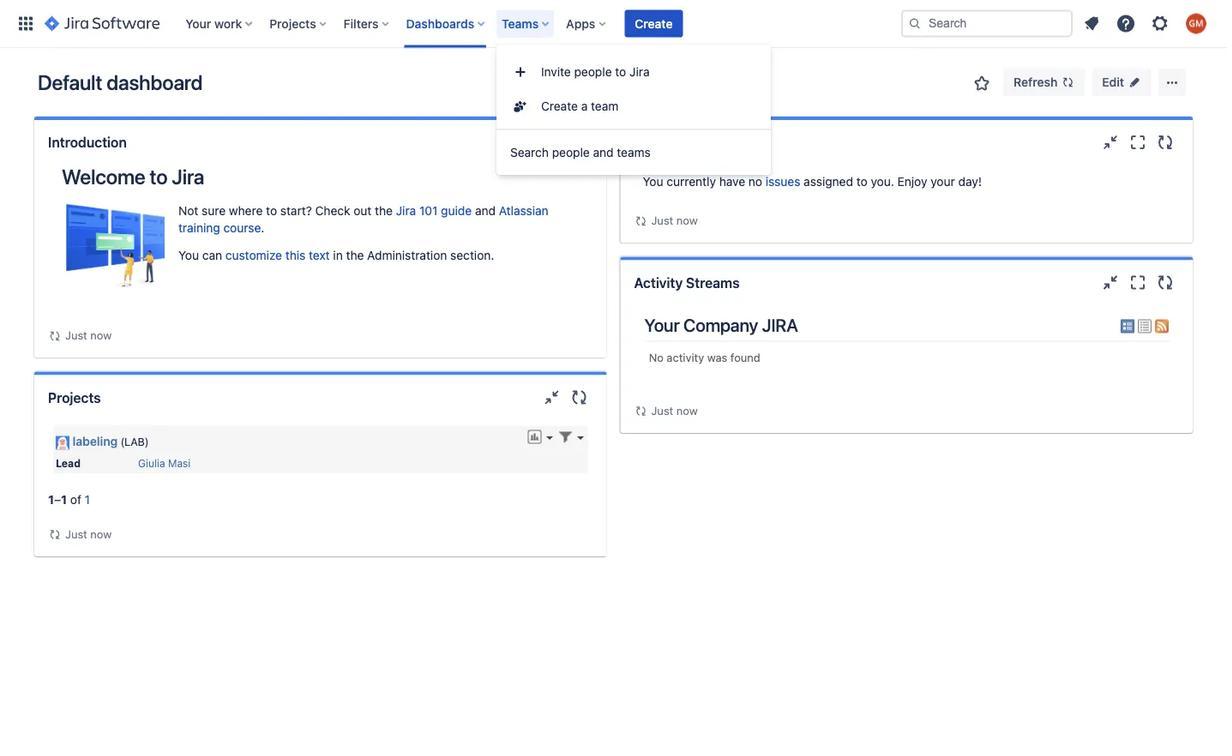 Task type: vqa. For each thing, say whether or not it's contained in the screenshot.
start?
yes



Task type: describe. For each thing, give the bounding box(es) containing it.
can
[[202, 248, 222, 262]]

not sure where to start? check out the jira 101 guide and
[[178, 204, 499, 218]]

customize this text link
[[225, 248, 330, 262]]

atlassian training course
[[178, 204, 549, 235]]

issues
[[766, 175, 800, 189]]

your work
[[185, 16, 242, 30]]

you can customize this text in the administration section.
[[178, 248, 494, 262]]

check
[[315, 204, 350, 218]]

1 vertical spatial the
[[346, 248, 364, 262]]

create for create a team
[[541, 99, 578, 113]]

filters button
[[338, 10, 396, 37]]

minimize projects image
[[542, 387, 562, 408]]

activity streams region
[[634, 305, 1179, 419]]

section.
[[450, 248, 494, 262]]

to left me
[[697, 134, 710, 150]]

team
[[591, 99, 619, 113]]

where
[[229, 204, 263, 218]]

jira
[[762, 315, 798, 336]]

1 vertical spatial jira
[[172, 165, 204, 189]]

people for invite
[[574, 65, 612, 79]]

your company jira
[[644, 315, 798, 336]]

invite
[[541, 65, 571, 79]]

was
[[707, 351, 727, 364]]

introduction
[[48, 134, 127, 150]]

minimize assigned to me image
[[1100, 132, 1121, 153]]

3 1 from the left
[[85, 492, 90, 506]]

work
[[214, 16, 242, 30]]

projects button
[[264, 10, 333, 37]]

apps button
[[561, 10, 613, 37]]

1 link
[[85, 492, 90, 506]]

teams
[[502, 16, 539, 30]]

projects inside dropdown button
[[269, 16, 316, 30]]

day!
[[958, 175, 982, 189]]

dashboards
[[406, 16, 474, 30]]

filters
[[344, 16, 379, 30]]

refresh
[[1014, 75, 1058, 89]]

your
[[931, 175, 955, 189]]

(lab)
[[120, 436, 149, 448]]

your for your work
[[185, 16, 211, 30]]

atlassian
[[499, 204, 549, 218]]

now for activity streams
[[676, 404, 698, 417]]

0 vertical spatial the
[[375, 204, 393, 218]]

you for you can
[[178, 248, 199, 262]]

create button
[[625, 10, 683, 37]]

have
[[719, 175, 745, 189]]

maximize introduction image
[[542, 132, 562, 153]]

masi
[[168, 457, 191, 469]]

create a team
[[541, 99, 619, 113]]

an arrow curved in a circular way on the button that refreshes the dashboard image for activity streams
[[634, 214, 648, 228]]

currently
[[667, 175, 716, 189]]

Search field
[[901, 10, 1073, 37]]

help image
[[1116, 13, 1136, 34]]

of
[[70, 492, 81, 506]]

just for activity streams
[[651, 404, 673, 417]]

a
[[581, 99, 588, 113]]

an arrow curved in a circular way on the button that refreshes the dashboard image
[[634, 404, 648, 418]]

atlassian training course link
[[178, 204, 549, 235]]

apps
[[566, 16, 595, 30]]

your for your company jira
[[644, 315, 680, 336]]

welcome to jira
[[62, 165, 204, 189]]

assigned to me
[[634, 134, 733, 150]]

primary element
[[10, 0, 901, 48]]

edit icon image
[[1128, 75, 1141, 89]]

and inside introduction region
[[475, 204, 496, 218]]

dashboard
[[106, 70, 202, 94]]

administration
[[367, 248, 447, 262]]

no
[[749, 175, 762, 189]]

create for create
[[635, 16, 673, 30]]

create a team button
[[497, 89, 771, 123]]

out
[[354, 204, 372, 218]]

just now for assigned to me
[[651, 214, 698, 227]]

default dashboard
[[38, 70, 202, 94]]

more dashboard actions image
[[1162, 72, 1183, 93]]

not
[[178, 204, 198, 218]]

teams button
[[497, 10, 556, 37]]

group containing invite people to jira
[[497, 50, 771, 129]]

now for projects
[[90, 527, 112, 540]]

this
[[285, 248, 306, 262]]

maximize assigned to me image
[[1128, 132, 1148, 153]]

settings image
[[1150, 13, 1171, 34]]

invite people to jira button
[[497, 55, 771, 89]]

101
[[419, 204, 438, 218]]

customize
[[225, 248, 282, 262]]

maximize activity streams image
[[1128, 272, 1148, 293]]

your profile and settings image
[[1186, 13, 1207, 34]]

assigned to me region
[[634, 165, 1179, 229]]

to inside region
[[856, 175, 868, 189]]

refresh projects image
[[569, 387, 590, 408]]

no activity was found
[[649, 351, 760, 364]]

in
[[333, 248, 343, 262]]

me
[[713, 134, 733, 150]]

banner containing your work
[[0, 0, 1227, 48]]

just for introduction
[[65, 329, 87, 342]]

appswitcher icon image
[[15, 13, 36, 34]]



Task type: locate. For each thing, give the bounding box(es) containing it.
and right guide
[[475, 204, 496, 218]]

start?
[[280, 204, 312, 218]]

search image
[[908, 17, 922, 30]]

star default dashboard image
[[972, 73, 992, 93]]

no
[[649, 351, 664, 364]]

invite people to jira image
[[510, 62, 531, 82]]

0 vertical spatial your
[[185, 16, 211, 30]]

just inside projects region
[[65, 527, 87, 540]]

edit
[[1102, 75, 1124, 89]]

create up invite people to jira button
[[635, 16, 673, 30]]

0 horizontal spatial and
[[475, 204, 496, 218]]

2 vertical spatial jira
[[396, 204, 416, 218]]

sure
[[202, 204, 226, 218]]

guide
[[441, 204, 472, 218]]

issues link
[[766, 175, 800, 189]]

1 horizontal spatial the
[[375, 204, 393, 218]]

1 vertical spatial and
[[475, 204, 496, 218]]

just inside activity streams region
[[651, 404, 673, 417]]

1 – 1 of 1
[[48, 492, 90, 506]]

refresh image
[[1061, 75, 1075, 89]]

0 horizontal spatial you
[[178, 248, 199, 262]]

1 horizontal spatial jira
[[396, 204, 416, 218]]

enjoy
[[898, 175, 927, 189]]

the right out
[[375, 204, 393, 218]]

activity streams
[[634, 274, 740, 291]]

1 vertical spatial create
[[541, 99, 578, 113]]

labeling (lab)
[[72, 434, 149, 449]]

and right refresh introduction icon
[[593, 145, 614, 160]]

1 horizontal spatial projects
[[269, 16, 316, 30]]

you currently have no issues assigned to you. enjoy your day!
[[643, 175, 982, 189]]

lead
[[56, 457, 81, 469]]

just now inside projects region
[[65, 527, 112, 540]]

just inside introduction region
[[65, 329, 87, 342]]

course
[[223, 221, 261, 235]]

search
[[510, 145, 549, 160]]

2 horizontal spatial 1
[[85, 492, 90, 506]]

you left can
[[178, 248, 199, 262]]

1 vertical spatial people
[[552, 145, 590, 160]]

invite people to jira
[[541, 65, 650, 79]]

1 horizontal spatial you
[[643, 175, 663, 189]]

0 vertical spatial projects
[[269, 16, 316, 30]]

to right the welcome
[[150, 165, 167, 189]]

people right search
[[552, 145, 590, 160]]

jira
[[630, 65, 650, 79], [172, 165, 204, 189], [396, 204, 416, 218]]

and
[[593, 145, 614, 160], [475, 204, 496, 218]]

1 1 from the left
[[48, 492, 54, 506]]

0 horizontal spatial projects
[[48, 389, 101, 406]]

training
[[178, 221, 220, 235]]

company
[[684, 315, 758, 336]]

introduction region
[[48, 165, 593, 344]]

your
[[185, 16, 211, 30], [644, 315, 680, 336]]

to up create a team 'button'
[[615, 65, 626, 79]]

just now for projects
[[65, 527, 112, 540]]

0 horizontal spatial the
[[346, 248, 364, 262]]

just for projects
[[65, 527, 87, 540]]

just now inside activity streams region
[[651, 404, 698, 417]]

streams
[[686, 274, 740, 291]]

refresh introduction image
[[569, 132, 590, 153]]

jira inside button
[[630, 65, 650, 79]]

giulia masi
[[138, 457, 191, 469]]

people up a
[[574, 65, 612, 79]]

refresh assigned to me image
[[1155, 132, 1176, 153]]

just for assigned to me
[[651, 214, 673, 227]]

your work button
[[180, 10, 259, 37]]

group
[[497, 50, 771, 129]]

and inside button
[[593, 145, 614, 160]]

activity
[[634, 274, 683, 291]]

an arrow curved in a circular way on the button that refreshes the dashboard image inside introduction region
[[48, 329, 62, 343]]

jira 101 guide link
[[396, 204, 472, 218]]

an arrow curved in a circular way on the button that refreshes the dashboard image inside projects region
[[48, 528, 62, 541]]

now inside assigned to me region
[[676, 214, 698, 227]]

just inside assigned to me region
[[651, 214, 673, 227]]

you down search people and teams button
[[643, 175, 663, 189]]

labeling
[[72, 434, 118, 449]]

just now for activity streams
[[651, 404, 698, 417]]

to
[[615, 65, 626, 79], [697, 134, 710, 150], [150, 165, 167, 189], [856, 175, 868, 189], [266, 204, 277, 218]]

0 horizontal spatial 1
[[48, 492, 54, 506]]

0 vertical spatial an arrow curved in a circular way on the button that refreshes the dashboard image
[[634, 214, 648, 228]]

your up no
[[644, 315, 680, 336]]

refresh activity streams image
[[1155, 272, 1176, 293]]

default
[[38, 70, 102, 94]]

1 vertical spatial your
[[644, 315, 680, 336]]

1 horizontal spatial 1
[[61, 492, 67, 506]]

1 horizontal spatial create
[[635, 16, 673, 30]]

0 horizontal spatial your
[[185, 16, 211, 30]]

1 horizontal spatial your
[[644, 315, 680, 336]]

your inside dropdown button
[[185, 16, 211, 30]]

to left you.
[[856, 175, 868, 189]]

create left a
[[541, 99, 578, 113]]

1 vertical spatial projects
[[48, 389, 101, 406]]

1 horizontal spatial and
[[593, 145, 614, 160]]

activity
[[667, 351, 704, 364]]

–
[[54, 492, 61, 506]]

text
[[309, 248, 330, 262]]

just now inside assigned to me region
[[651, 214, 698, 227]]

0 vertical spatial and
[[593, 145, 614, 160]]

minimize introduction image
[[514, 132, 535, 153]]

edit link
[[1092, 69, 1152, 96]]

giulia masi link
[[138, 457, 191, 469]]

2 vertical spatial an arrow curved in a circular way on the button that refreshes the dashboard image
[[48, 528, 62, 541]]

create
[[635, 16, 673, 30], [541, 99, 578, 113]]

0 horizontal spatial jira
[[172, 165, 204, 189]]

the
[[375, 204, 393, 218], [346, 248, 364, 262]]

found
[[731, 351, 760, 364]]

now inside activity streams region
[[676, 404, 698, 417]]

1
[[48, 492, 54, 506], [61, 492, 67, 506], [85, 492, 90, 506]]

search people and teams
[[510, 145, 651, 160]]

jira up create a team 'button'
[[630, 65, 650, 79]]

0 vertical spatial people
[[574, 65, 612, 79]]

create inside button
[[635, 16, 673, 30]]

now for assigned to me
[[676, 214, 698, 227]]

minimize activity streams image
[[1100, 272, 1121, 293]]

1 vertical spatial an arrow curved in a circular way on the button that refreshes the dashboard image
[[48, 329, 62, 343]]

people for search
[[552, 145, 590, 160]]

just now for introduction
[[65, 329, 112, 342]]

projects region
[[48, 420, 593, 543]]

dashboards button
[[401, 10, 491, 37]]

search people and teams button
[[497, 135, 771, 170]]

0 vertical spatial create
[[635, 16, 673, 30]]

teams
[[617, 145, 651, 160]]

people
[[574, 65, 612, 79], [552, 145, 590, 160]]

create inside 'button'
[[541, 99, 578, 113]]

giulia
[[138, 457, 165, 469]]

you.
[[871, 175, 894, 189]]

now for introduction
[[90, 329, 112, 342]]

projects
[[269, 16, 316, 30], [48, 389, 101, 406]]

projects up labeling link
[[48, 389, 101, 406]]

your left work
[[185, 16, 211, 30]]

an arrow curved in a circular way on the button that refreshes the dashboard image for projects
[[48, 329, 62, 343]]

you inside assigned to me region
[[643, 175, 663, 189]]

refresh button
[[1003, 69, 1085, 96]]

0 horizontal spatial create
[[541, 99, 578, 113]]

jira software image
[[45, 13, 160, 34], [45, 13, 160, 34]]

1 vertical spatial you
[[178, 248, 199, 262]]

your inside activity streams region
[[644, 315, 680, 336]]

to left start?
[[266, 204, 277, 218]]

you for you currently have no
[[643, 175, 663, 189]]

labeling link
[[72, 434, 118, 449]]

jira left 101
[[396, 204, 416, 218]]

now inside projects region
[[90, 527, 112, 540]]

0 vertical spatial you
[[643, 175, 663, 189]]

0 vertical spatial jira
[[630, 65, 650, 79]]

the right in
[[346, 248, 364, 262]]

jira up the not
[[172, 165, 204, 189]]

banner
[[0, 0, 1227, 48]]

2 1 from the left
[[61, 492, 67, 506]]

assigned
[[634, 134, 694, 150]]

welcome
[[62, 165, 145, 189]]

you inside introduction region
[[178, 248, 199, 262]]

to inside button
[[615, 65, 626, 79]]

just now
[[651, 214, 698, 227], [65, 329, 112, 342], [651, 404, 698, 417], [65, 527, 112, 540]]

now
[[676, 214, 698, 227], [90, 329, 112, 342], [676, 404, 698, 417], [90, 527, 112, 540]]

.
[[261, 221, 264, 235]]

2 horizontal spatial jira
[[630, 65, 650, 79]]

projects right work
[[269, 16, 316, 30]]

notifications image
[[1081, 13, 1102, 34]]

an arrow curved in a circular way on the button that refreshes the dashboard image
[[634, 214, 648, 228], [48, 329, 62, 343], [48, 528, 62, 541]]

assigned
[[804, 175, 853, 189]]

an arrow curved in a circular way on the button that refreshes the dashboard image inside assigned to me region
[[634, 214, 648, 228]]

now inside introduction region
[[90, 329, 112, 342]]

just now inside introduction region
[[65, 329, 112, 342]]



